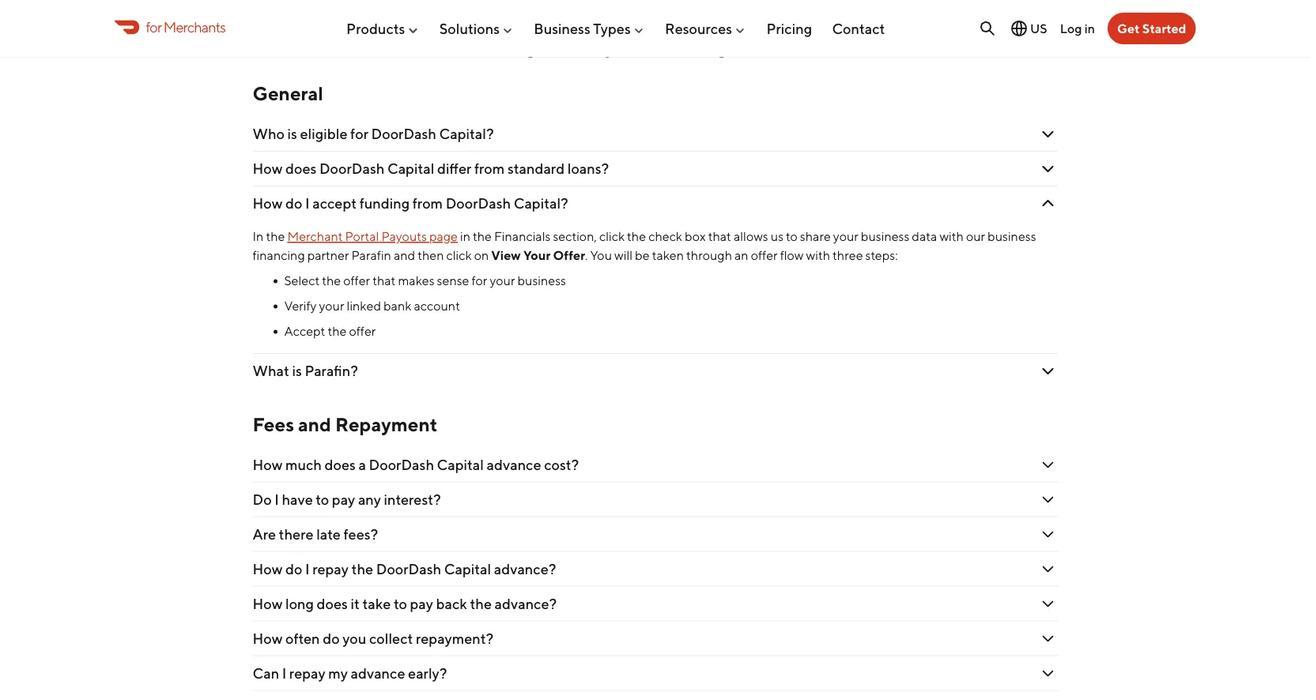 Task type: locate. For each thing, give the bounding box(es) containing it.
long
[[285, 596, 314, 613]]

3 chevron down image from the top
[[1038, 491, 1057, 510]]

1 vertical spatial offer
[[343, 274, 370, 289]]

does left the a
[[325, 457, 356, 474]]

what is parafin?
[[253, 363, 358, 380]]

1 vertical spatial repay
[[289, 665, 325, 682]]

4 how from the top
[[253, 561, 283, 578]]

how left long
[[253, 596, 283, 613]]

business right our
[[988, 229, 1036, 244]]

portal
[[345, 229, 379, 244]]

i up long
[[305, 561, 310, 578]]

chevron down image
[[1038, 160, 1057, 179], [1038, 362, 1057, 381], [1038, 456, 1057, 475], [1038, 525, 1057, 544], [1038, 595, 1057, 614]]

2 vertical spatial your
[[319, 299, 344, 314]]

repay down late at bottom
[[312, 561, 349, 578]]

in the financials section, click the check box that allows us to share your business data with our business financing partner parafin and then click on
[[253, 229, 1036, 263]]

your
[[523, 248, 551, 263]]

1 vertical spatial that
[[373, 274, 396, 289]]

1 horizontal spatial in
[[1085, 21, 1095, 36]]

resources link
[[665, 14, 746, 43]]

how for how much does a doordash capital advance cost?
[[253, 457, 283, 474]]

us
[[1030, 21, 1047, 36]]

0 horizontal spatial your
[[319, 299, 344, 314]]

who is eligible for doordash capital?
[[253, 126, 494, 143]]

0 vertical spatial from
[[474, 161, 505, 178]]

1 chevron down image from the top
[[1038, 160, 1057, 179]]

0 horizontal spatial that
[[373, 274, 396, 289]]

0 horizontal spatial in
[[460, 229, 470, 244]]

advance left cost? at the bottom left of page
[[487, 457, 541, 474]]

1 horizontal spatial pay
[[410, 596, 433, 613]]

does
[[285, 161, 317, 178], [325, 457, 356, 474], [317, 596, 348, 613]]

advance down how often do you collect repayment? in the bottom of the page
[[351, 665, 405, 682]]

that up through
[[708, 229, 731, 244]]

business down your
[[517, 274, 566, 289]]

advance
[[487, 457, 541, 474], [351, 665, 405, 682]]

to right take on the bottom
[[394, 596, 407, 613]]

have
[[282, 491, 313, 508]]

i right do on the left bottom
[[275, 491, 279, 508]]

1 horizontal spatial that
[[708, 229, 731, 244]]

from for differ
[[474, 161, 505, 178]]

that
[[708, 229, 731, 244], [373, 274, 396, 289]]

from
[[474, 161, 505, 178], [412, 195, 443, 212]]

how up can
[[253, 631, 283, 648]]

0 horizontal spatial click
[[446, 248, 472, 263]]

chevron down image for how do i repay the doordash capital advance?
[[1038, 560, 1057, 579]]

2 horizontal spatial for
[[472, 274, 487, 289]]

4 chevron down image from the top
[[1038, 525, 1057, 544]]

does for long
[[317, 596, 348, 613]]

in right page
[[460, 229, 470, 244]]

with left our
[[940, 229, 964, 244]]

doordash
[[371, 126, 436, 143], [319, 161, 385, 178], [446, 195, 511, 212], [369, 457, 434, 474], [376, 561, 441, 578]]

capital up back
[[444, 561, 491, 578]]

1 horizontal spatial click
[[599, 229, 625, 244]]

i
[[305, 195, 310, 212], [275, 491, 279, 508], [305, 561, 310, 578], [282, 665, 286, 682]]

fees?
[[343, 526, 378, 543]]

are
[[253, 526, 276, 543]]

offer
[[553, 248, 585, 263]]

with
[[940, 229, 964, 244], [806, 248, 830, 263]]

does down eligible
[[285, 161, 317, 178]]

for right eligible
[[350, 126, 368, 143]]

0 vertical spatial capital?
[[439, 126, 494, 143]]

0 vertical spatial do
[[285, 195, 302, 212]]

1 vertical spatial advance
[[351, 665, 405, 682]]

6 chevron down image from the top
[[1038, 665, 1057, 684]]

will
[[614, 248, 633, 263]]

is for eligible
[[287, 126, 297, 143]]

back
[[436, 596, 467, 613]]

2 vertical spatial offer
[[349, 324, 376, 339]]

chevron down image for do i have to pay any interest?
[[1038, 491, 1057, 510]]

2 chevron down image from the top
[[1038, 195, 1057, 213]]

business types link
[[534, 14, 645, 43]]

that inside in the financials section, click the check box that allows us to share your business data with our business financing partner parafin and then click on
[[708, 229, 731, 244]]

1 vertical spatial click
[[446, 248, 472, 263]]

capital? up differ
[[439, 126, 494, 143]]

makes
[[398, 274, 435, 289]]

chevron down image
[[1038, 125, 1057, 144], [1038, 195, 1057, 213], [1038, 491, 1057, 510], [1038, 560, 1057, 579], [1038, 630, 1057, 649], [1038, 665, 1057, 684]]

1 vertical spatial does
[[325, 457, 356, 474]]

pay left back
[[410, 596, 433, 613]]

business
[[861, 229, 909, 244], [988, 229, 1036, 244], [517, 274, 566, 289]]

i right can
[[282, 665, 286, 682]]

3 chevron down image from the top
[[1038, 456, 1057, 475]]

any
[[358, 491, 381, 508]]

2 vertical spatial does
[[317, 596, 348, 613]]

steps:
[[865, 248, 898, 263]]

how much does a doordash capital advance cost?
[[253, 457, 579, 474]]

funding
[[359, 195, 410, 212]]

from right differ
[[474, 161, 505, 178]]

chevron down image for back
[[1038, 595, 1057, 614]]

1 vertical spatial do
[[285, 561, 302, 578]]

repay left 'my'
[[289, 665, 325, 682]]

2 vertical spatial to
[[394, 596, 407, 613]]

chevron down image for who is eligible for doordash capital?
[[1038, 125, 1057, 144]]

0 horizontal spatial and
[[298, 414, 331, 436]]

accept
[[312, 195, 357, 212]]

1 horizontal spatial to
[[394, 596, 407, 613]]

for left 'merchants'
[[146, 18, 161, 35]]

doordash up how long does it take to pay back the advance?
[[376, 561, 441, 578]]

sense
[[437, 274, 469, 289]]

to right have
[[316, 491, 329, 508]]

offer up linked
[[343, 274, 370, 289]]

you
[[590, 248, 612, 263]]

in right log at the top right of the page
[[1085, 21, 1095, 36]]

0 vertical spatial pay
[[332, 491, 355, 508]]

from down the how does doordash capital differ from standard loans?
[[412, 195, 443, 212]]

offer
[[751, 248, 778, 263], [343, 274, 370, 289], [349, 324, 376, 339]]

is
[[287, 126, 297, 143], [292, 363, 302, 380]]

solutions link
[[439, 14, 514, 43]]

0 vertical spatial does
[[285, 161, 317, 178]]

5 how from the top
[[253, 596, 283, 613]]

is right the who
[[287, 126, 297, 143]]

doordash up interest?
[[369, 457, 434, 474]]

eligible
[[300, 126, 347, 143]]

to
[[786, 229, 798, 244], [316, 491, 329, 508], [394, 596, 407, 613]]

accept
[[284, 324, 325, 339]]

1 horizontal spatial and
[[394, 248, 415, 263]]

5 chevron down image from the top
[[1038, 630, 1057, 649]]

0 vertical spatial in
[[1085, 21, 1095, 36]]

merchant
[[287, 229, 343, 244]]

1 vertical spatial is
[[292, 363, 302, 380]]

questions
[[708, 24, 838, 58]]

page
[[429, 229, 458, 244]]

click
[[599, 229, 625, 244], [446, 248, 472, 263]]

chevron down image for can i repay my advance early?
[[1038, 665, 1057, 684]]

your down "view"
[[490, 274, 515, 289]]

bank
[[383, 299, 411, 314]]

0 vertical spatial with
[[940, 229, 964, 244]]

5 chevron down image from the top
[[1038, 595, 1057, 614]]

1 vertical spatial from
[[412, 195, 443, 212]]

how
[[253, 161, 283, 178], [253, 195, 283, 212], [253, 457, 283, 474], [253, 561, 283, 578], [253, 596, 283, 613], [253, 631, 283, 648]]

0 vertical spatial that
[[708, 229, 731, 244]]

0 vertical spatial to
[[786, 229, 798, 244]]

capital?
[[439, 126, 494, 143], [514, 195, 568, 212]]

1 vertical spatial in
[[460, 229, 470, 244]]

capital up interest?
[[437, 457, 484, 474]]

do up 'merchant'
[[285, 195, 302, 212]]

does left "it"
[[317, 596, 348, 613]]

in the merchant portal payouts page
[[253, 229, 458, 244]]

0 vertical spatial for
[[146, 18, 161, 35]]

parafin
[[351, 248, 391, 263]]

and right fees
[[298, 414, 331, 436]]

how for how do i repay the doordash capital advance?
[[253, 561, 283, 578]]

1 chevron down image from the top
[[1038, 125, 1057, 144]]

2 horizontal spatial to
[[786, 229, 798, 244]]

how up in
[[253, 195, 283, 212]]

with inside in the financials section, click the check box that allows us to share your business data with our business financing partner parafin and then click on
[[940, 229, 964, 244]]

your up three
[[833, 229, 858, 244]]

0 horizontal spatial with
[[806, 248, 830, 263]]

repayment
[[335, 414, 438, 436]]

pay left any
[[332, 491, 355, 508]]

click up you
[[599, 229, 625, 244]]

account
[[414, 299, 460, 314]]

capital? down the standard
[[514, 195, 568, 212]]

2 horizontal spatial business
[[988, 229, 1036, 244]]

you
[[342, 631, 366, 648]]

allows
[[734, 229, 768, 244]]

offer right an on the top
[[751, 248, 778, 263]]

is right what
[[292, 363, 302, 380]]

do left you
[[323, 631, 340, 648]]

0 vertical spatial repay
[[312, 561, 349, 578]]

repayment?
[[416, 631, 494, 648]]

your
[[833, 229, 858, 244], [490, 274, 515, 289], [319, 299, 344, 314]]

capital up how do i accept funding from doordash capital?
[[387, 161, 434, 178]]

1 horizontal spatial advance
[[487, 457, 541, 474]]

merchant portal payouts page link
[[287, 229, 458, 244]]

for down on
[[472, 274, 487, 289]]

how down the who
[[253, 161, 283, 178]]

late
[[316, 526, 341, 543]]

offer down linked
[[349, 324, 376, 339]]

1 vertical spatial capital?
[[514, 195, 568, 212]]

0 horizontal spatial for
[[146, 18, 161, 35]]

3 how from the top
[[253, 457, 283, 474]]

your inside in the financials section, click the check box that allows us to share your business data with our business financing partner parafin and then click on
[[833, 229, 858, 244]]

1 vertical spatial capital
[[437, 457, 484, 474]]

2 vertical spatial capital
[[444, 561, 491, 578]]

the
[[266, 229, 285, 244], [473, 229, 492, 244], [627, 229, 646, 244], [322, 274, 341, 289], [328, 324, 347, 339], [352, 561, 373, 578], [470, 596, 492, 613]]

get
[[1117, 21, 1140, 36]]

1 vertical spatial your
[[490, 274, 515, 289]]

differ
[[437, 161, 471, 178]]

capital
[[387, 161, 434, 178], [437, 457, 484, 474], [444, 561, 491, 578]]

do for repay
[[285, 561, 302, 578]]

verify
[[284, 299, 317, 314]]

0 vertical spatial advance
[[487, 457, 541, 474]]

1 horizontal spatial with
[[940, 229, 964, 244]]

to right us
[[786, 229, 798, 244]]

pricing link
[[766, 14, 812, 43]]

select
[[284, 274, 320, 289]]

collect
[[369, 631, 413, 648]]

merchants
[[163, 18, 225, 35]]

accept the offer
[[284, 324, 376, 339]]

and down payouts at the top of the page
[[394, 248, 415, 263]]

pay
[[332, 491, 355, 508], [410, 596, 433, 613]]

our
[[966, 229, 985, 244]]

the right in
[[266, 229, 285, 244]]

your up accept the offer
[[319, 299, 344, 314]]

1 vertical spatial to
[[316, 491, 329, 508]]

how up do on the left bottom
[[253, 457, 283, 474]]

for
[[146, 18, 161, 35], [350, 126, 368, 143], [472, 274, 487, 289]]

1 horizontal spatial capital?
[[514, 195, 568, 212]]

4 chevron down image from the top
[[1038, 560, 1057, 579]]

1 how from the top
[[253, 161, 283, 178]]

1 horizontal spatial from
[[474, 161, 505, 178]]

0 vertical spatial is
[[287, 126, 297, 143]]

with down share
[[806, 248, 830, 263]]

doordash up the how does doordash capital differ from standard loans?
[[371, 126, 436, 143]]

do down the there
[[285, 561, 302, 578]]

0 vertical spatial your
[[833, 229, 858, 244]]

2 horizontal spatial your
[[833, 229, 858, 244]]

0 horizontal spatial to
[[316, 491, 329, 508]]

0 vertical spatial and
[[394, 248, 415, 263]]

1 vertical spatial and
[[298, 414, 331, 436]]

that up "verify your linked bank account"
[[373, 274, 396, 289]]

2 how from the top
[[253, 195, 283, 212]]

6 how from the top
[[253, 631, 283, 648]]

click left on
[[446, 248, 472, 263]]

partner
[[307, 248, 349, 263]]

the up on
[[473, 229, 492, 244]]

get started
[[1117, 21, 1186, 36]]

business up steps:
[[861, 229, 909, 244]]

how down are
[[253, 561, 283, 578]]

0 horizontal spatial from
[[412, 195, 443, 212]]

1 horizontal spatial for
[[350, 126, 368, 143]]

0 vertical spatial offer
[[751, 248, 778, 263]]

and inside in the financials section, click the check box that allows us to share your business data with our business financing partner parafin and then click on
[[394, 248, 415, 263]]

pricing
[[766, 20, 812, 37]]

log in link
[[1060, 21, 1095, 36]]

2 vertical spatial for
[[472, 274, 487, 289]]

products
[[346, 20, 405, 37]]



Task type: vqa. For each thing, say whether or not it's contained in the screenshot.
Merchant Portal Payouts page link
yes



Task type: describe. For each thing, give the bounding box(es) containing it.
loans?
[[567, 161, 609, 178]]

doordash up accept
[[319, 161, 385, 178]]

then
[[418, 248, 444, 263]]

the right back
[[470, 596, 492, 613]]

do for accept
[[285, 195, 302, 212]]

1 horizontal spatial business
[[861, 229, 909, 244]]

0 horizontal spatial pay
[[332, 491, 355, 508]]

standard
[[507, 161, 565, 178]]

it
[[351, 596, 360, 613]]

my
[[328, 665, 348, 682]]

0 vertical spatial click
[[599, 229, 625, 244]]

0 horizontal spatial advance
[[351, 665, 405, 682]]

fees and repayment
[[253, 414, 438, 436]]

2 chevron down image from the top
[[1038, 362, 1057, 381]]

share
[[800, 229, 831, 244]]

1 vertical spatial pay
[[410, 596, 433, 613]]

how often do you collect repayment?
[[253, 631, 496, 648]]

do
[[253, 491, 272, 508]]

how for how often do you collect repayment?
[[253, 631, 283, 648]]

2 vertical spatial do
[[323, 631, 340, 648]]

how long does it take to pay back the advance?
[[253, 596, 557, 613]]

chevron down image for loans?
[[1038, 160, 1057, 179]]

for merchants
[[146, 18, 225, 35]]

how for how do i accept funding from doordash capital?
[[253, 195, 283, 212]]

select the offer that makes sense for your business
[[284, 274, 566, 289]]

solutions
[[439, 20, 500, 37]]

chevron down image for cost?
[[1038, 456, 1057, 475]]

asked
[[625, 24, 702, 58]]

taken
[[652, 248, 684, 263]]

a
[[359, 457, 366, 474]]

parafin?
[[305, 363, 358, 380]]

how do i accept funding from doordash capital?
[[253, 195, 568, 212]]

check
[[648, 229, 682, 244]]

for merchants link
[[114, 16, 225, 38]]

in inside in the financials section, click the check box that allows us to share your business data with our business financing partner parafin and then click on
[[460, 229, 470, 244]]

contact link
[[832, 14, 885, 43]]

1 vertical spatial for
[[350, 126, 368, 143]]

much
[[285, 457, 322, 474]]

an
[[735, 248, 748, 263]]

.
[[585, 248, 588, 263]]

products link
[[346, 14, 419, 43]]

can
[[253, 665, 279, 682]]

financials
[[494, 229, 551, 244]]

offer for accept the offer
[[349, 324, 376, 339]]

log
[[1060, 21, 1082, 36]]

how for how does doordash capital differ from standard loans?
[[253, 161, 283, 178]]

fees
[[253, 414, 294, 436]]

does for much
[[325, 457, 356, 474]]

how do i repay the doordash capital advance?
[[253, 561, 556, 578]]

section,
[[553, 229, 597, 244]]

chevron down image for how do i accept funding from doordash capital?
[[1038, 195, 1057, 213]]

view your offer . you will be taken through an offer flow with three steps:
[[491, 248, 898, 263]]

from for funding
[[412, 195, 443, 212]]

verify your linked bank account
[[284, 299, 460, 314]]

0 horizontal spatial capital?
[[439, 126, 494, 143]]

business types
[[534, 20, 631, 37]]

get started button
[[1108, 13, 1196, 44]]

view
[[491, 248, 521, 263]]

often
[[285, 631, 320, 648]]

are there late fees?
[[253, 526, 381, 543]]

us
[[771, 229, 784, 244]]

types
[[593, 20, 631, 37]]

how for how long does it take to pay back the advance?
[[253, 596, 283, 613]]

payouts
[[381, 229, 427, 244]]

i left accept
[[305, 195, 310, 212]]

frequently asked questions
[[472, 24, 838, 58]]

interest?
[[384, 491, 441, 508]]

through
[[686, 248, 732, 263]]

business
[[534, 20, 590, 37]]

chevron down image for how often do you collect repayment?
[[1038, 630, 1057, 649]]

to inside in the financials section, click the check box that allows us to share your business data with our business financing partner parafin and then click on
[[786, 229, 798, 244]]

financing
[[253, 248, 305, 263]]

on
[[474, 248, 489, 263]]

three
[[833, 248, 863, 263]]

be
[[635, 248, 650, 263]]

what
[[253, 363, 289, 380]]

data
[[912, 229, 937, 244]]

how does doordash capital differ from standard loans?
[[253, 161, 609, 178]]

contact
[[832, 20, 885, 37]]

resources
[[665, 20, 732, 37]]

the down partner
[[322, 274, 341, 289]]

0 vertical spatial capital
[[387, 161, 434, 178]]

take
[[362, 596, 391, 613]]

log in
[[1060, 21, 1095, 36]]

box
[[685, 229, 706, 244]]

1 horizontal spatial your
[[490, 274, 515, 289]]

started
[[1142, 21, 1186, 36]]

early?
[[408, 665, 447, 682]]

0 vertical spatial advance?
[[494, 561, 556, 578]]

0 horizontal spatial business
[[517, 274, 566, 289]]

who
[[253, 126, 285, 143]]

the down "fees?"
[[352, 561, 373, 578]]

in
[[253, 229, 264, 244]]

1 vertical spatial advance?
[[495, 596, 557, 613]]

offer for select the offer that makes sense for your business
[[343, 274, 370, 289]]

do i have to pay any interest?
[[253, 491, 441, 508]]

doordash down differ
[[446, 195, 511, 212]]

1 vertical spatial with
[[806, 248, 830, 263]]

the up be
[[627, 229, 646, 244]]

is for parafin?
[[292, 363, 302, 380]]

can i repay my advance early?
[[253, 665, 447, 682]]

the right accept
[[328, 324, 347, 339]]

globe line image
[[1010, 19, 1029, 38]]



